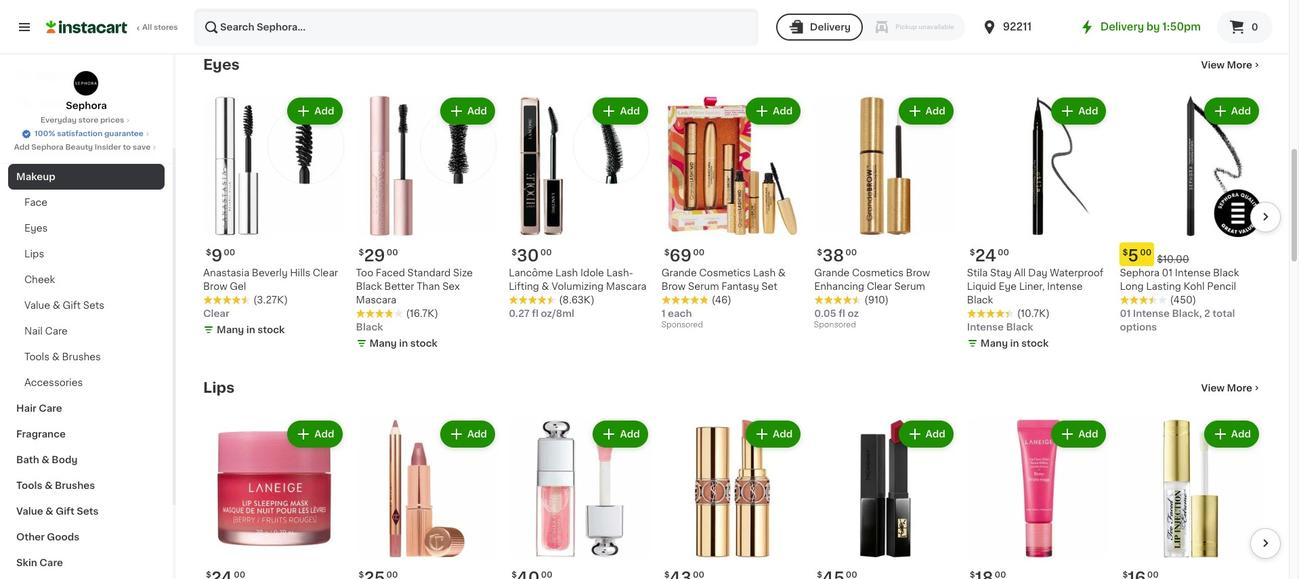 Task type: vqa. For each thing, say whether or not it's contained in the screenshot.


Task type: locate. For each thing, give the bounding box(es) containing it.
00 inside '$ 30 00'
[[541, 249, 552, 257]]

00 inside $ 9 00
[[224, 249, 235, 257]]

00 inside $ 5 00
[[1141, 249, 1152, 257]]

value & gift sets link
[[8, 293, 165, 319], [8, 499, 165, 525]]

100% satisfaction guarantee button
[[21, 126, 152, 140]]

serum
[[895, 282, 926, 291], [689, 282, 720, 291]]

2 more from the top
[[1228, 383, 1253, 393]]

1 more from the top
[[1228, 60, 1253, 70]]

0 horizontal spatial eyes
[[24, 224, 48, 233]]

care for skin care
[[40, 558, 63, 568]]

cosmetics inside grande cosmetics brow enhancing clear serum
[[853, 268, 904, 278]]

cosmetics inside grande cosmetics lash & brow serum fantasy set
[[700, 268, 751, 278]]

beauty inside holiday party ready beauty link
[[119, 146, 154, 156]]

tools & brushes down bath & body
[[16, 481, 95, 491]]

fantasy
[[722, 282, 760, 291]]

all inside stila stay all day waterproof liquid eye liner, intense black
[[1015, 268, 1026, 278]]

2 vertical spatial sephora
[[1121, 268, 1160, 278]]

0 vertical spatial more
[[1228, 60, 1253, 70]]

intense up options
[[1134, 309, 1171, 318]]

sponsored badge image up delivery button
[[815, 5, 856, 13]]

0 horizontal spatial fl
[[532, 309, 539, 318]]

1 vertical spatial lips link
[[203, 380, 235, 396]]

2 view more from the top
[[1202, 383, 1253, 393]]

1 vertical spatial eyes
[[24, 224, 48, 233]]

0 horizontal spatial cosmetics
[[700, 268, 751, 278]]

many in stock for 9
[[217, 325, 285, 335]]

0 vertical spatial gift
[[63, 301, 81, 310]]

clear
[[313, 268, 338, 278], [867, 282, 893, 291], [203, 309, 229, 318]]

1 view more from the top
[[1202, 60, 1253, 70]]

0 vertical spatial item carousel region
[[184, 90, 1282, 358]]

item carousel region containing add
[[184, 413, 1282, 580]]

black inside the too faced standard size black better than sex mascara
[[356, 282, 382, 291]]

intense up kohl
[[1176, 268, 1212, 278]]

intense down waterproof
[[1048, 282, 1084, 291]]

lancôme lash idole lash- lifting & volumizing mascara
[[509, 268, 647, 291]]

$ for 29
[[359, 249, 364, 257]]

$ up anastasia
[[206, 249, 211, 257]]

liquid
[[968, 282, 997, 291]]

0 horizontal spatial grande
[[662, 268, 697, 278]]

set
[[762, 282, 778, 291]]

0 vertical spatial all
[[142, 24, 152, 31]]

view more for eyes
[[1202, 60, 1253, 70]]

0 vertical spatial view
[[1202, 60, 1226, 70]]

0 button
[[1218, 11, 1274, 43]]

value & gift sets link up nail care
[[8, 293, 165, 319]]

sephora up store
[[66, 101, 107, 110]]

care right skin
[[40, 558, 63, 568]]

00 right 5
[[1141, 249, 1152, 257]]

$ up too at left top
[[359, 249, 364, 257]]

$ inside $ 29 00
[[359, 249, 364, 257]]

brow up 1 each
[[662, 282, 686, 291]]

sets for first value & gift sets link from the bottom of the page
[[77, 507, 99, 516]]

cosmetics up (910)
[[853, 268, 904, 278]]

0 vertical spatial value & gift sets link
[[8, 293, 165, 319]]

1 horizontal spatial grande
[[815, 268, 850, 278]]

tools for 1st tools & brushes "link"
[[24, 352, 50, 362]]

$ up the enhancing
[[818, 249, 823, 257]]

00 right 9
[[224, 249, 235, 257]]

2 item carousel region from the top
[[184, 413, 1282, 580]]

1 vertical spatial mascara
[[356, 295, 397, 305]]

brushes down body
[[55, 481, 95, 491]]

fl for 30
[[532, 309, 539, 318]]

oz
[[848, 309, 860, 318]]

2 horizontal spatial sephora
[[1121, 268, 1160, 278]]

brow inside grande cosmetics lash & brow serum fantasy set
[[662, 282, 686, 291]]

0 horizontal spatial many in stock button
[[203, 0, 345, 18]]

1 lash from the left
[[556, 268, 578, 278]]

0 horizontal spatial delivery
[[811, 22, 851, 32]]

4 $ from the left
[[359, 249, 364, 257]]

0 vertical spatial view more
[[1202, 60, 1253, 70]]

fl left oz
[[839, 309, 846, 318]]

1 vertical spatial lips
[[203, 381, 235, 395]]

grande up the enhancing
[[815, 268, 850, 278]]

gel
[[230, 282, 246, 291]]

2 horizontal spatial clear
[[867, 282, 893, 291]]

None search field
[[194, 8, 759, 46]]

(16.7k)
[[406, 309, 439, 318]]

brow inside anastasia beverly hills clear brow gel
[[203, 282, 228, 291]]

clear up (910)
[[867, 282, 893, 291]]

2 $ from the left
[[512, 249, 517, 257]]

0 vertical spatial care
[[45, 327, 68, 336]]

many in stock button
[[203, 0, 345, 18], [662, 0, 804, 18]]

00 inside $ 69 00
[[693, 249, 705, 257]]

$ up the lancôme
[[512, 249, 517, 257]]

value & gift sets up goods
[[16, 507, 99, 516]]

00 right 30
[[541, 249, 552, 257]]

view for lips
[[1202, 383, 1226, 393]]

1 horizontal spatial many in stock button
[[662, 0, 804, 18]]

1 serum from the left
[[895, 282, 926, 291]]

grande for 38
[[815, 268, 850, 278]]

00 right 29
[[387, 249, 398, 257]]

2 view more link from the top
[[1202, 381, 1263, 395]]

clear right hills
[[313, 268, 338, 278]]

product group containing 9
[[203, 95, 345, 339]]

1 $ from the left
[[206, 249, 211, 257]]

care inside 'skin care' link
[[40, 558, 63, 568]]

black inside stila stay all day waterproof liquid eye liner, intense black
[[968, 295, 994, 305]]

black,
[[1173, 309, 1203, 318]]

beauty
[[65, 144, 93, 151], [119, 146, 154, 156]]

total
[[1213, 309, 1236, 318]]

01 up options
[[1121, 309, 1132, 318]]

1 value & gift sets link from the top
[[8, 293, 165, 319]]

$ inside $ 9 00
[[206, 249, 211, 257]]

cosmetics up fantasy
[[700, 268, 751, 278]]

29
[[364, 248, 386, 263]]

sephora for sephora
[[66, 101, 107, 110]]

1 horizontal spatial all
[[1015, 268, 1026, 278]]

tools & brushes link up 'accessories'
[[8, 344, 165, 370]]

$ 38 00
[[818, 248, 858, 263]]

brow for 9
[[203, 282, 228, 291]]

in
[[247, 3, 255, 13], [705, 3, 714, 13], [247, 325, 255, 335], [399, 339, 408, 348], [1011, 339, 1020, 348]]

0 vertical spatial tools & brushes
[[24, 352, 101, 362]]

100%
[[35, 130, 55, 138]]

1 horizontal spatial eyes
[[203, 58, 240, 72]]

0 horizontal spatial lash
[[556, 268, 578, 278]]

skin care link
[[8, 550, 165, 576]]

lash up set
[[754, 268, 776, 278]]

serum inside grande cosmetics brow enhancing clear serum
[[895, 282, 926, 291]]

00 right 69
[[693, 249, 705, 257]]

tools & brushes link down body
[[8, 473, 165, 499]]

0 horizontal spatial mascara
[[356, 295, 397, 305]]

5 $ from the left
[[665, 249, 670, 257]]

makeup link
[[8, 164, 165, 190]]

care inside nail care link
[[45, 327, 68, 336]]

0.27 fl oz/8ml
[[509, 309, 575, 318]]

sephora logo image
[[74, 70, 99, 96]]

lash inside lancôme lash idole lash- lifting & volumizing mascara
[[556, 268, 578, 278]]

gift down "cheek" link
[[63, 301, 81, 310]]

00 inside $ 38 00
[[846, 249, 858, 257]]

tools & brushes for 1st tools & brushes "link" from the bottom
[[16, 481, 95, 491]]

value down the cheek
[[24, 301, 50, 310]]

1 fl from the left
[[532, 309, 539, 318]]

1 vertical spatial brushes
[[55, 481, 95, 491]]

7 00 from the left
[[1141, 249, 1152, 257]]

grande inside grande cosmetics lash & brow serum fantasy set
[[662, 268, 697, 278]]

grande
[[815, 268, 850, 278], [662, 268, 697, 278]]

many for 29
[[370, 339, 397, 348]]

★★★★★
[[203, 295, 251, 305], [203, 295, 251, 305], [509, 295, 557, 305], [509, 295, 557, 305], [815, 295, 862, 305], [815, 295, 862, 305], [662, 295, 709, 305], [662, 295, 709, 305], [1121, 295, 1168, 305], [1121, 295, 1168, 305], [356, 309, 404, 318], [356, 309, 404, 318], [968, 309, 1015, 318], [968, 309, 1015, 318]]

other
[[16, 533, 45, 542]]

1 horizontal spatial delivery
[[1101, 22, 1145, 32]]

0 horizontal spatial sephora
[[31, 144, 64, 151]]

$ 24 00
[[970, 248, 1010, 263]]

gift up goods
[[56, 507, 74, 516]]

1 vertical spatial tools & brushes link
[[8, 473, 165, 499]]

0 vertical spatial view more link
[[1202, 58, 1263, 72]]

gift
[[63, 301, 81, 310], [56, 507, 74, 516]]

2 view from the top
[[1202, 383, 1226, 393]]

$ inside $ 5 00
[[1123, 249, 1129, 257]]

0.27
[[509, 309, 530, 318]]

view more link
[[1202, 58, 1263, 72], [1202, 381, 1263, 395]]

00 for 9
[[224, 249, 235, 257]]

sponsored badge image for 38
[[815, 321, 856, 329]]

00 right 38 on the right of page
[[846, 249, 858, 257]]

00 for 5
[[1141, 249, 1152, 257]]

$ up 1
[[665, 249, 670, 257]]

& inside grande cosmetics lash & brow serum fantasy set
[[779, 268, 786, 278]]

100% satisfaction guarantee
[[35, 130, 144, 138]]

00
[[224, 249, 235, 257], [541, 249, 552, 257], [846, 249, 858, 257], [387, 249, 398, 257], [693, 249, 705, 257], [998, 249, 1010, 257], [1141, 249, 1152, 257]]

all left the day
[[1015, 268, 1026, 278]]

buy it again
[[38, 71, 95, 81]]

product group containing 29
[[356, 95, 498, 353]]

fl for 38
[[839, 309, 846, 318]]

1 00 from the left
[[224, 249, 235, 257]]

care for hair care
[[39, 404, 62, 413]]

1 horizontal spatial fl
[[839, 309, 846, 318]]

1 vertical spatial view more link
[[1202, 381, 1263, 395]]

long
[[1121, 282, 1145, 291]]

clear down anastasia
[[203, 309, 229, 318]]

mascara down better
[[356, 295, 397, 305]]

sponsored badge image down the 'each'
[[662, 321, 703, 329]]

1 vertical spatial eyes link
[[8, 216, 165, 241]]

0 vertical spatial 01
[[1163, 268, 1173, 278]]

sets down "cheek" link
[[83, 301, 104, 310]]

0 vertical spatial tools & brushes link
[[8, 344, 165, 370]]

sets for second value & gift sets link from the bottom of the page
[[83, 301, 104, 310]]

all left "stores"
[[142, 24, 152, 31]]

grande for 69
[[662, 268, 697, 278]]

many in stock for 24
[[981, 339, 1049, 348]]

$ up long
[[1123, 249, 1129, 257]]

$ for 30
[[512, 249, 517, 257]]

& inside lancôme lash idole lash- lifting & volumizing mascara
[[542, 282, 550, 291]]

value & gift sets link up goods
[[8, 499, 165, 525]]

value & gift sets up nail care
[[24, 301, 104, 310]]

1 horizontal spatial lash
[[754, 268, 776, 278]]

2 tools & brushes link from the top
[[8, 473, 165, 499]]

sephora down 100%
[[31, 144, 64, 151]]

1 vertical spatial all
[[1015, 268, 1026, 278]]

$ inside $ 24 00
[[970, 249, 976, 257]]

lasting
[[1147, 282, 1182, 291]]

3 $ from the left
[[818, 249, 823, 257]]

tools down bath
[[16, 481, 42, 491]]

1 horizontal spatial mascara
[[606, 282, 647, 291]]

1 vertical spatial value & gift sets link
[[8, 499, 165, 525]]

3 00 from the left
[[846, 249, 858, 257]]

2 cosmetics from the left
[[700, 268, 751, 278]]

better
[[385, 282, 415, 291]]

2 00 from the left
[[541, 249, 552, 257]]

eye
[[999, 282, 1017, 291]]

1 vertical spatial tools & brushes
[[16, 481, 95, 491]]

1 vertical spatial sephora
[[31, 144, 64, 151]]

1 view from the top
[[1202, 60, 1226, 70]]

anastasia beverly hills clear brow gel
[[203, 268, 338, 291]]

1 many in stock button from the left
[[203, 0, 345, 18]]

1 horizontal spatial eyes link
[[203, 57, 240, 73]]

0 horizontal spatial 01
[[1121, 309, 1132, 318]]

1 horizontal spatial 01
[[1163, 268, 1173, 278]]

0 vertical spatial brushes
[[62, 352, 101, 362]]

black
[[1214, 268, 1240, 278], [356, 282, 382, 291], [968, 295, 994, 305], [356, 322, 383, 332], [1007, 322, 1034, 332]]

shop link
[[8, 35, 165, 62]]

0 horizontal spatial brow
[[203, 282, 228, 291]]

product group containing 30
[[509, 95, 651, 320]]

0 vertical spatial sets
[[83, 301, 104, 310]]

stock
[[258, 3, 285, 13], [716, 3, 744, 13], [258, 325, 285, 335], [411, 339, 438, 348], [1022, 339, 1049, 348]]

2 grande from the left
[[662, 268, 697, 278]]

skin care
[[16, 558, 63, 568]]

holiday party ready beauty link
[[8, 138, 165, 164]]

save
[[133, 144, 151, 151]]

delivery inside button
[[811, 22, 851, 32]]

product group containing 69
[[662, 95, 804, 333]]

6 00 from the left
[[998, 249, 1010, 257]]

care right "nail"
[[45, 327, 68, 336]]

2 vertical spatial care
[[40, 558, 63, 568]]

4 00 from the left
[[387, 249, 398, 257]]

grande inside grande cosmetics brow enhancing clear serum
[[815, 268, 850, 278]]

$ inside '$ 30 00'
[[512, 249, 517, 257]]

01 intense black, 2 total options
[[1121, 309, 1236, 332]]

0 vertical spatial eyes link
[[203, 57, 240, 73]]

0 vertical spatial mascara
[[606, 282, 647, 291]]

0 vertical spatial value
[[24, 301, 50, 310]]

more
[[1228, 60, 1253, 70], [1228, 383, 1253, 393]]

0 horizontal spatial beauty
[[65, 144, 93, 151]]

1 horizontal spatial lips link
[[203, 380, 235, 396]]

anastasia
[[203, 268, 250, 278]]

01 inside sephora 01 intense black long lasting kohl pencil
[[1163, 268, 1173, 278]]

1 horizontal spatial brow
[[662, 282, 686, 291]]

brow down anastasia
[[203, 282, 228, 291]]

in for 29
[[399, 339, 408, 348]]

hair care
[[16, 404, 62, 413]]

0 vertical spatial clear
[[313, 268, 338, 278]]

lash
[[556, 268, 578, 278], [754, 268, 776, 278]]

sponsored badge image down 0.05 fl oz
[[815, 321, 856, 329]]

1 vertical spatial tools
[[16, 481, 42, 491]]

00 for 29
[[387, 249, 398, 257]]

care
[[45, 327, 68, 336], [39, 404, 62, 413], [40, 558, 63, 568]]

serum for 38
[[895, 282, 926, 291]]

tools for 1st tools & brushes "link" from the bottom
[[16, 481, 42, 491]]

Search field
[[195, 9, 758, 45]]

product group
[[662, 0, 804, 30], [203, 95, 345, 339], [356, 95, 498, 353], [509, 95, 651, 320], [662, 95, 804, 333], [815, 95, 957, 333], [968, 95, 1110, 353], [1121, 95, 1263, 334], [203, 418, 345, 580], [356, 418, 498, 580], [509, 418, 651, 580], [662, 418, 804, 580], [815, 418, 957, 580], [968, 418, 1110, 580], [1121, 418, 1263, 580]]

30
[[517, 248, 539, 263]]

0 vertical spatial sephora
[[66, 101, 107, 110]]

0 horizontal spatial serum
[[689, 282, 720, 291]]

serum inside grande cosmetics lash & brow serum fantasy set
[[689, 282, 720, 291]]

1 horizontal spatial sephora
[[66, 101, 107, 110]]

lips
[[24, 249, 44, 259], [203, 381, 235, 395]]

1 horizontal spatial serum
[[895, 282, 926, 291]]

01 up lasting
[[1163, 268, 1173, 278]]

2 fl from the left
[[839, 309, 846, 318]]

many in stock for 29
[[370, 339, 438, 348]]

item carousel region
[[184, 90, 1282, 358], [184, 413, 1282, 580]]

product group containing many in stock
[[662, 0, 804, 30]]

mascara down lash- on the left of the page
[[606, 282, 647, 291]]

clear inside anastasia beverly hills clear brow gel
[[313, 268, 338, 278]]

delivery button
[[777, 14, 863, 41]]

0 vertical spatial eyes
[[203, 58, 240, 72]]

stock for 29
[[411, 339, 438, 348]]

value up other
[[16, 507, 43, 516]]

1 vertical spatial more
[[1228, 383, 1253, 393]]

intense inside sephora 01 intense black long lasting kohl pencil
[[1176, 268, 1212, 278]]

buy it again link
[[8, 62, 165, 89]]

1 vertical spatial item carousel region
[[184, 413, 1282, 580]]

1 vertical spatial sets
[[77, 507, 99, 516]]

guarantee
[[104, 130, 144, 138]]

1 horizontal spatial clear
[[313, 268, 338, 278]]

view more for lips
[[1202, 383, 1253, 393]]

1 item carousel region from the top
[[184, 90, 1282, 358]]

1 vertical spatial 01
[[1121, 309, 1132, 318]]

tools & brushes up 'accessories'
[[24, 352, 101, 362]]

1 vertical spatial clear
[[867, 282, 893, 291]]

lancôme
[[509, 268, 553, 278]]

1 horizontal spatial cosmetics
[[853, 268, 904, 278]]

2 horizontal spatial brow
[[907, 268, 931, 278]]

mascara
[[606, 282, 647, 291], [356, 295, 397, 305]]

& inside bath & body link
[[41, 455, 49, 465]]

$ for 5
[[1123, 249, 1129, 257]]

sets
[[83, 301, 104, 310], [77, 507, 99, 516]]

2 serum from the left
[[689, 282, 720, 291]]

1 vertical spatial view
[[1202, 383, 1226, 393]]

00 right 24
[[998, 249, 1010, 257]]

delivery for delivery
[[811, 22, 851, 32]]

fl right 0.27
[[532, 309, 539, 318]]

1 horizontal spatial beauty
[[119, 146, 154, 156]]

5 00 from the left
[[693, 249, 705, 257]]

lash up volumizing
[[556, 268, 578, 278]]

cosmetics for 38
[[853, 268, 904, 278]]

7 $ from the left
[[1123, 249, 1129, 257]]

sets up other goods link
[[77, 507, 99, 516]]

brushes up accessories link
[[62, 352, 101, 362]]

1 vertical spatial care
[[39, 404, 62, 413]]

holiday
[[16, 146, 54, 156]]

grande down 69
[[662, 268, 697, 278]]

serum for 69
[[689, 282, 720, 291]]

1 grande from the left
[[815, 268, 850, 278]]

sephora 01 intense black long lasting kohl pencil
[[1121, 268, 1240, 291]]

eyes
[[203, 58, 240, 72], [24, 224, 48, 233]]

delivery inside "link"
[[1101, 22, 1145, 32]]

sponsored badge image
[[815, 5, 856, 13], [815, 321, 856, 329], [662, 321, 703, 329]]

$ up stila
[[970, 249, 976, 257]]

0.05 fl oz
[[815, 309, 860, 318]]

$
[[206, 249, 211, 257], [512, 249, 517, 257], [818, 249, 823, 257], [359, 249, 364, 257], [665, 249, 670, 257], [970, 249, 976, 257], [1123, 249, 1129, 257]]

care inside hair care link
[[39, 404, 62, 413]]

item carousel region containing 9
[[184, 90, 1282, 358]]

0 vertical spatial lips
[[24, 249, 44, 259]]

brow inside grande cosmetics brow enhancing clear serum
[[907, 268, 931, 278]]

holiday party ready beauty
[[16, 146, 154, 156]]

00 inside $ 24 00
[[998, 249, 1010, 257]]

cosmetics
[[853, 268, 904, 278], [700, 268, 751, 278]]

tools down "nail"
[[24, 352, 50, 362]]

1 vertical spatial value & gift sets
[[16, 507, 99, 516]]

& for second value & gift sets link from the bottom of the page
[[53, 301, 60, 310]]

00 for 38
[[846, 249, 858, 257]]

clear inside grande cosmetics brow enhancing clear serum
[[867, 282, 893, 291]]

add
[[315, 107, 335, 116], [468, 107, 487, 116], [620, 107, 640, 116], [773, 107, 793, 116], [926, 107, 946, 116], [1079, 107, 1099, 116], [1232, 107, 1252, 116], [14, 144, 30, 151], [315, 430, 335, 439], [468, 430, 487, 439], [620, 430, 640, 439], [773, 430, 793, 439], [926, 430, 946, 439], [1079, 430, 1099, 439], [1232, 430, 1252, 439]]

sponsored badge image for 69
[[662, 321, 703, 329]]

6 $ from the left
[[970, 249, 976, 257]]

1 cosmetics from the left
[[853, 268, 904, 278]]

enhancing
[[815, 282, 865, 291]]

$ inside $ 38 00
[[818, 249, 823, 257]]

fl
[[532, 309, 539, 318], [839, 309, 846, 318]]

sex
[[443, 282, 460, 291]]

stock for 9
[[258, 325, 285, 335]]

5
[[1129, 248, 1139, 263]]

0 vertical spatial lips link
[[8, 241, 165, 267]]

1 vertical spatial view more
[[1202, 383, 1253, 393]]

all stores link
[[46, 8, 179, 46]]

&
[[779, 268, 786, 278], [542, 282, 550, 291], [53, 301, 60, 310], [52, 352, 60, 362], [41, 455, 49, 465], [45, 481, 53, 491], [45, 507, 53, 516]]

2 vertical spatial clear
[[203, 309, 229, 318]]

sephora up long
[[1121, 268, 1160, 278]]

sephora inside sephora 01 intense black long lasting kohl pencil
[[1121, 268, 1160, 278]]

0 vertical spatial tools
[[24, 352, 50, 362]]

$ inside $ 69 00
[[665, 249, 670, 257]]

2 lash from the left
[[754, 268, 776, 278]]

eyes link
[[203, 57, 240, 73], [8, 216, 165, 241]]

care for nail care
[[45, 327, 68, 336]]

care right the hair
[[39, 404, 62, 413]]

brow left stila
[[907, 268, 931, 278]]

1 view more link from the top
[[1202, 58, 1263, 72]]

intense black
[[968, 322, 1034, 332]]

0 horizontal spatial eyes link
[[8, 216, 165, 241]]

00 inside $ 29 00
[[387, 249, 398, 257]]



Task type: describe. For each thing, give the bounding box(es) containing it.
cheek link
[[8, 267, 165, 293]]

faced
[[376, 268, 405, 278]]

2
[[1205, 309, 1211, 318]]

too faced standard size black better than sex mascara
[[356, 268, 473, 305]]

store
[[78, 117, 98, 124]]

everyday store prices
[[40, 117, 124, 124]]

product group containing 5
[[1121, 95, 1263, 334]]

kohl
[[1184, 282, 1206, 291]]

it
[[59, 71, 66, 81]]

beauty inside add sephora beauty insider to save link
[[65, 144, 93, 151]]

69
[[670, 248, 692, 263]]

00 for 69
[[693, 249, 705, 257]]

& for bath & body link
[[41, 455, 49, 465]]

(10.7k)
[[1018, 309, 1050, 318]]

service type group
[[777, 14, 966, 41]]

$ 29 00
[[359, 248, 398, 263]]

waterproof
[[1051, 268, 1104, 278]]

$ for 38
[[818, 249, 823, 257]]

00 for 24
[[998, 249, 1010, 257]]

everyday
[[40, 117, 77, 124]]

insider
[[95, 144, 121, 151]]

1 vertical spatial gift
[[56, 507, 74, 516]]

$ 9 00
[[206, 248, 235, 263]]

2 value & gift sets link from the top
[[8, 499, 165, 525]]

stock for 24
[[1022, 339, 1049, 348]]

many for 9
[[217, 325, 244, 335]]

1 horizontal spatial lips
[[203, 381, 235, 395]]

$ for 24
[[970, 249, 976, 257]]

1 vertical spatial value
[[16, 507, 43, 516]]

tools & brushes for 1st tools & brushes "link"
[[24, 352, 101, 362]]

$5.00 original price: $10.00 element
[[1121, 242, 1263, 266]]

oz/8ml
[[541, 309, 575, 318]]

options
[[1121, 322, 1158, 332]]

buy
[[38, 71, 57, 81]]

accessories
[[24, 378, 83, 388]]

delivery by 1:50pm link
[[1080, 19, 1202, 35]]

(8.63k)
[[559, 295, 595, 305]]

nail
[[24, 327, 43, 336]]

fragrance
[[16, 430, 66, 439]]

& for 1st tools & brushes "link"
[[52, 352, 60, 362]]

product group containing 24
[[968, 95, 1110, 353]]

cosmetics for 69
[[700, 268, 751, 278]]

lash inside grande cosmetics lash & brow serum fantasy set
[[754, 268, 776, 278]]

black inside sephora 01 intense black long lasting kohl pencil
[[1214, 268, 1240, 278]]

instacart logo image
[[46, 19, 127, 35]]

(910)
[[865, 295, 889, 305]]

1 tools & brushes link from the top
[[8, 344, 165, 370]]

in for 24
[[1011, 339, 1020, 348]]

stay
[[991, 268, 1012, 278]]

00 for 30
[[541, 249, 552, 257]]

shop
[[38, 44, 63, 54]]

volumizing
[[552, 282, 604, 291]]

item carousel region for eyes
[[184, 90, 1282, 358]]

mascara inside the too faced standard size black better than sex mascara
[[356, 295, 397, 305]]

fragrance link
[[8, 422, 165, 447]]

bath
[[16, 455, 39, 465]]

party
[[56, 146, 83, 156]]

face
[[24, 198, 47, 207]]

stila
[[968, 268, 988, 278]]

$ for 9
[[206, 249, 211, 257]]

& for 1st tools & brushes "link" from the bottom
[[45, 481, 53, 491]]

0.05
[[815, 309, 837, 318]]

delivery for delivery by 1:50pm
[[1101, 22, 1145, 32]]

lifting
[[509, 282, 540, 291]]

accessories link
[[8, 370, 165, 396]]

& for first value & gift sets link from the bottom of the page
[[45, 507, 53, 516]]

01 inside 01 intense black, 2 total options
[[1121, 309, 1132, 318]]

sephora link
[[66, 70, 107, 113]]

92211 button
[[982, 8, 1063, 46]]

2 many in stock button from the left
[[662, 0, 804, 18]]

0 horizontal spatial clear
[[203, 309, 229, 318]]

beverly
[[252, 268, 288, 278]]

more for eyes
[[1228, 60, 1253, 70]]

product group containing 38
[[815, 95, 957, 333]]

$ 5 00
[[1123, 248, 1152, 263]]

standard
[[408, 268, 451, 278]]

everyday store prices link
[[40, 115, 132, 126]]

by
[[1147, 22, 1161, 32]]

38
[[823, 248, 845, 263]]

stores
[[154, 24, 178, 31]]

nail care link
[[8, 319, 165, 344]]

0 horizontal spatial all
[[142, 24, 152, 31]]

more for lips
[[1228, 383, 1253, 393]]

mascara inside lancôme lash idole lash- lifting & volumizing mascara
[[606, 282, 647, 291]]

other goods link
[[8, 525, 165, 550]]

in for 9
[[247, 325, 255, 335]]

pencil
[[1208, 282, 1237, 291]]

view for eyes
[[1202, 60, 1226, 70]]

to
[[123, 144, 131, 151]]

skin
[[16, 558, 37, 568]]

lists
[[38, 98, 61, 108]]

satisfaction
[[57, 130, 103, 138]]

0 horizontal spatial lips link
[[8, 241, 165, 267]]

(450)
[[1171, 295, 1197, 305]]

eyes inside eyes link
[[24, 224, 48, 233]]

$ for 69
[[665, 249, 670, 257]]

each
[[668, 309, 692, 318]]

24
[[976, 248, 997, 263]]

other goods
[[16, 533, 80, 542]]

hair care link
[[8, 396, 165, 422]]

view more link for eyes
[[1202, 58, 1263, 72]]

0 vertical spatial value & gift sets
[[24, 301, 104, 310]]

intense inside stila stay all day waterproof liquid eye liner, intense black
[[1048, 282, 1084, 291]]

intense inside 01 intense black, 2 total options
[[1134, 309, 1171, 318]]

nail care
[[24, 327, 68, 336]]

$10.00
[[1158, 255, 1190, 264]]

brow for 69
[[662, 282, 686, 291]]

stila stay all day waterproof liquid eye liner, intense black
[[968, 268, 1104, 305]]

sephora for sephora 01 intense black long lasting kohl pencil
[[1121, 268, 1160, 278]]

too
[[356, 268, 374, 278]]

0 horizontal spatial lips
[[24, 249, 44, 259]]

(46)
[[712, 295, 732, 305]]

body
[[52, 455, 78, 465]]

$ 69 00
[[665, 248, 705, 263]]

add sephora beauty insider to save link
[[14, 142, 159, 153]]

idole
[[581, 268, 604, 278]]

view more link for lips
[[1202, 381, 1263, 395]]

grande cosmetics brow enhancing clear serum
[[815, 268, 931, 291]]

cheek
[[24, 275, 55, 285]]

intense down liquid
[[968, 322, 1005, 332]]

again
[[68, 71, 95, 81]]

item carousel region for lips
[[184, 413, 1282, 580]]

lists link
[[8, 89, 165, 117]]

many for 24
[[981, 339, 1009, 348]]

1 each
[[662, 309, 692, 318]]

ready
[[85, 146, 117, 156]]

size
[[453, 268, 473, 278]]



